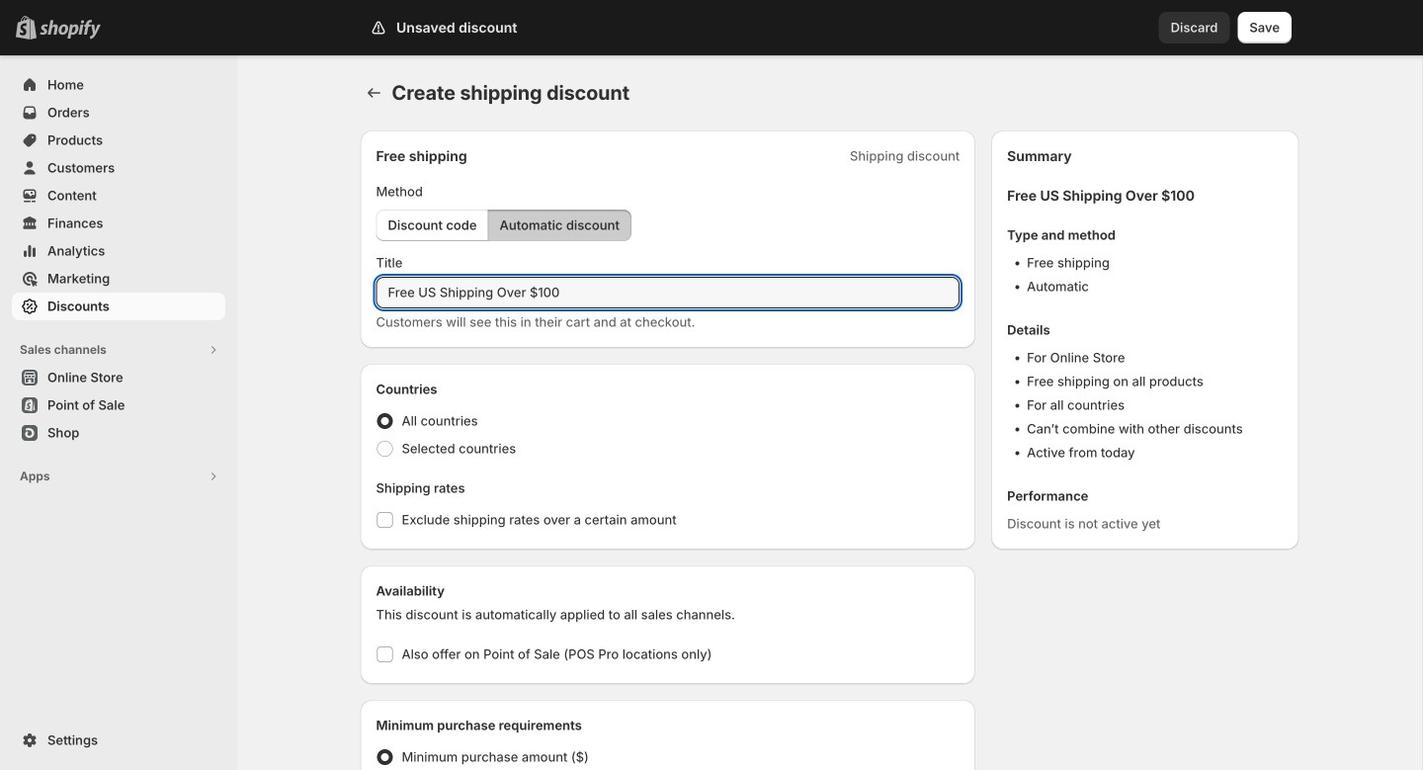 Task type: describe. For each thing, give the bounding box(es) containing it.
shopify image
[[40, 20, 101, 39]]



Task type: vqa. For each thing, say whether or not it's contained in the screenshot.
Shopify 'image'
yes



Task type: locate. For each thing, give the bounding box(es) containing it.
None text field
[[376, 277, 960, 308]]



